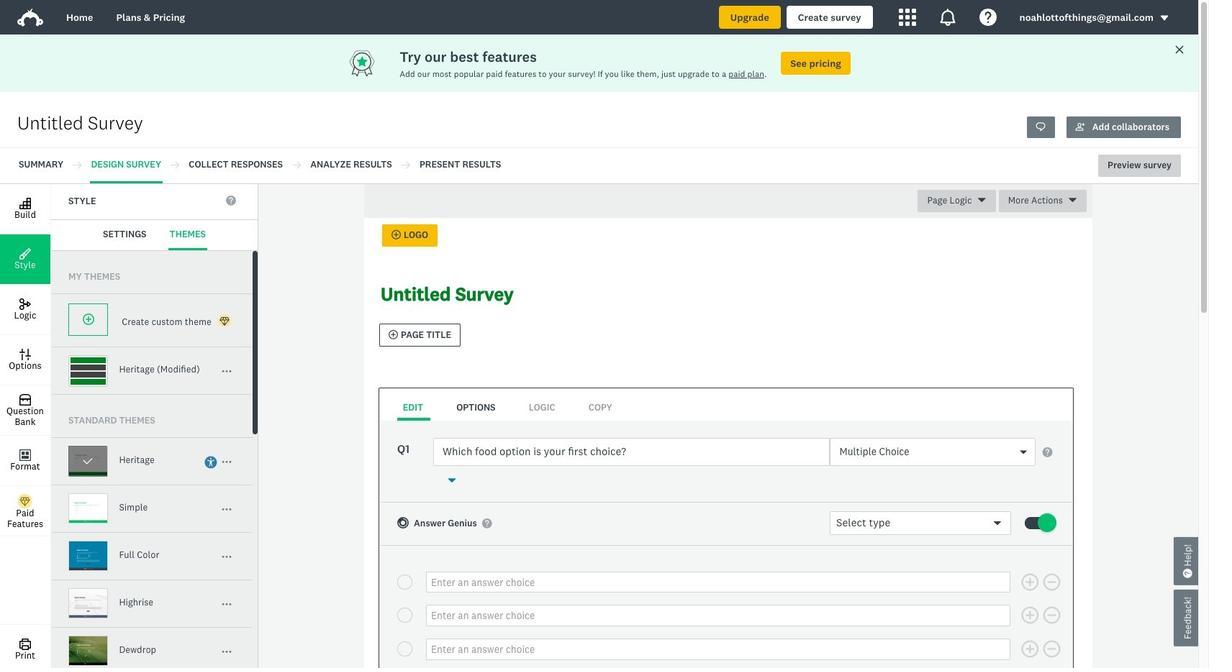 Task type: vqa. For each thing, say whether or not it's contained in the screenshot.
the Lock icon
no



Task type: describe. For each thing, give the bounding box(es) containing it.
help icon image
[[979, 9, 997, 26]]

2 products icon image from the left
[[939, 9, 956, 26]]

1 products icon image from the left
[[899, 9, 916, 26]]

surveymonkey logo image
[[17, 9, 43, 27]]



Task type: locate. For each thing, give the bounding box(es) containing it.
None radio
[[397, 575, 412, 590], [397, 609, 412, 624], [397, 642, 412, 658], [397, 575, 412, 590], [397, 609, 412, 624], [397, 642, 412, 658]]

dropdown arrow image
[[1160, 13, 1170, 23]]

1 horizontal spatial products icon image
[[939, 9, 956, 26]]

0 horizontal spatial products icon image
[[899, 9, 916, 26]]

products icon image
[[899, 9, 916, 26], [939, 9, 956, 26]]

rewards image
[[348, 49, 400, 78]]



